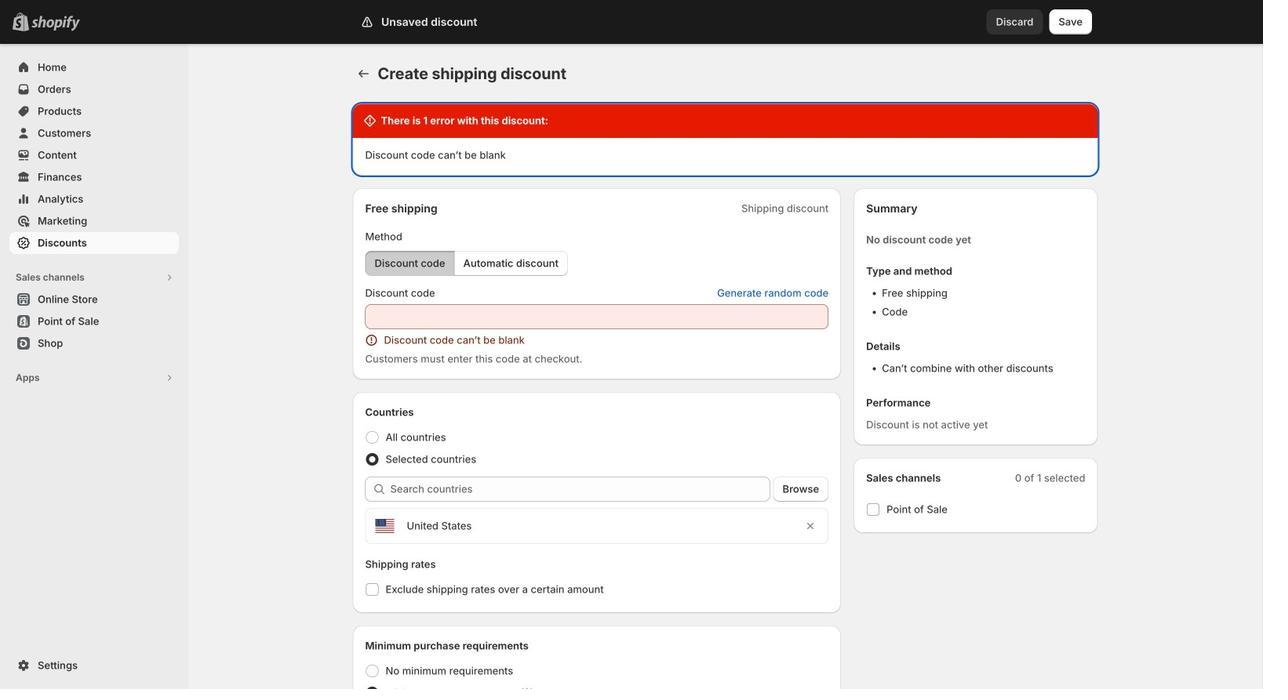 Task type: vqa. For each thing, say whether or not it's contained in the screenshot.
Shopify image
yes



Task type: locate. For each thing, give the bounding box(es) containing it.
None text field
[[365, 305, 829, 330]]



Task type: describe. For each thing, give the bounding box(es) containing it.
shopify image
[[31, 16, 80, 31]]

Search countries text field
[[390, 477, 770, 502]]



